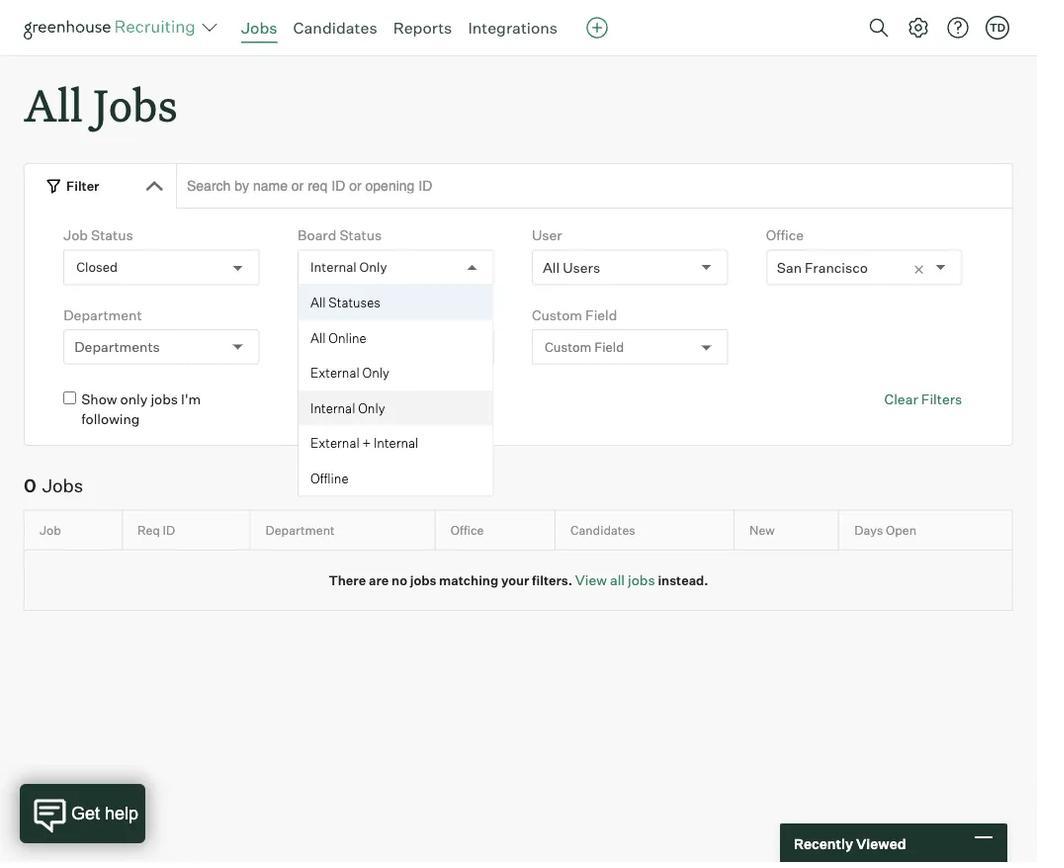 Task type: locate. For each thing, give the bounding box(es) containing it.
1 vertical spatial custom
[[545, 339, 592, 355]]

external for external + internal
[[310, 435, 360, 451]]

all users
[[543, 259, 600, 276]]

configure image
[[907, 16, 930, 40]]

show inside show only jobs i'm following
[[81, 391, 117, 408]]

1 vertical spatial department
[[265, 523, 335, 538]]

show
[[81, 391, 117, 408], [315, 391, 351, 408]]

external + internal
[[310, 435, 418, 451]]

external only
[[310, 365, 389, 381]]

show right show only template jobs 'option'
[[315, 391, 351, 408]]

1 vertical spatial jobs
[[93, 75, 178, 133]]

all left statuses
[[310, 295, 326, 311]]

only for template
[[354, 391, 382, 408]]

filter
[[66, 178, 99, 193]]

new
[[749, 523, 775, 538]]

+
[[362, 435, 371, 451]]

0 horizontal spatial show
[[81, 391, 117, 408]]

job down "0 jobs"
[[40, 523, 61, 538]]

all
[[24, 75, 83, 133], [543, 259, 560, 276], [310, 295, 326, 311], [310, 330, 326, 346]]

status for job status
[[91, 227, 133, 244]]

all statuses
[[310, 295, 380, 311]]

2 vertical spatial jobs
[[42, 474, 83, 496]]

0 horizontal spatial department
[[63, 306, 142, 323]]

statuses
[[329, 295, 380, 311]]

users
[[563, 259, 600, 276]]

job
[[63, 227, 88, 244], [40, 523, 61, 538]]

2 vertical spatial only
[[358, 400, 385, 416]]

2 external from the top
[[310, 435, 360, 451]]

department up departments
[[63, 306, 142, 323]]

1 horizontal spatial show
[[315, 391, 351, 408]]

1 vertical spatial only
[[362, 365, 389, 381]]

candidates
[[293, 18, 377, 38], [570, 523, 635, 538]]

1 vertical spatial external
[[310, 435, 360, 451]]

0 vertical spatial job
[[63, 227, 88, 244]]

1 vertical spatial office
[[451, 523, 484, 538]]

job for job
[[40, 523, 61, 538]]

custom field down the users
[[545, 339, 624, 355]]

0 horizontal spatial job
[[40, 523, 61, 538]]

department down offline
[[265, 523, 335, 538]]

all up filter
[[24, 75, 83, 133]]

internal only down external only
[[310, 400, 385, 416]]

only
[[359, 259, 387, 275], [362, 365, 389, 381], [358, 400, 385, 416]]

there are no jobs matching your filters. view all jobs instead.
[[329, 572, 708, 589]]

0 horizontal spatial only
[[120, 391, 148, 408]]

td
[[990, 21, 1006, 34]]

clear filters
[[884, 391, 962, 408]]

1 horizontal spatial only
[[354, 391, 382, 408]]

office
[[766, 227, 804, 244], [451, 523, 484, 538]]

2 horizontal spatial jobs
[[241, 18, 277, 38]]

matching
[[439, 573, 498, 588]]

2 internal only from the top
[[310, 400, 385, 416]]

only up +
[[358, 400, 385, 416]]

internal only
[[310, 259, 387, 275], [310, 400, 385, 416]]

only inside show only jobs i'm following
[[120, 391, 148, 408]]

there
[[329, 573, 366, 588]]

all online
[[310, 330, 366, 346]]

san francisco option
[[777, 259, 868, 276]]

1 horizontal spatial job
[[63, 227, 88, 244]]

1 external from the top
[[310, 365, 360, 381]]

0 jobs
[[24, 474, 83, 496]]

days open
[[854, 523, 917, 538]]

i'm
[[181, 391, 201, 408]]

2 only from the left
[[354, 391, 382, 408]]

internal down external only
[[310, 400, 355, 416]]

0 vertical spatial internal only
[[310, 259, 387, 275]]

td button
[[986, 16, 1009, 40]]

filters.
[[532, 573, 572, 588]]

all down role
[[310, 330, 326, 346]]

custom
[[532, 306, 582, 323], [545, 339, 592, 355]]

candidates up view
[[570, 523, 635, 538]]

1 only from the left
[[120, 391, 148, 408]]

jobs right no
[[410, 573, 436, 588]]

francisco
[[805, 259, 868, 276]]

1 status from the left
[[91, 227, 133, 244]]

jobs left candidates link
[[241, 18, 277, 38]]

jobs
[[151, 391, 178, 408], [446, 391, 473, 408], [628, 572, 655, 589], [410, 573, 436, 588]]

0 horizontal spatial jobs
[[42, 474, 83, 496]]

all for all online
[[310, 330, 326, 346]]

only up statuses
[[359, 259, 387, 275]]

0 vertical spatial office
[[766, 227, 804, 244]]

0 horizontal spatial candidates
[[293, 18, 377, 38]]

1 show from the left
[[81, 391, 117, 408]]

only up show only template jobs
[[362, 365, 389, 381]]

closed
[[76, 259, 118, 275]]

candidates right jobs link
[[293, 18, 377, 38]]

1 vertical spatial job
[[40, 523, 61, 538]]

status for board status
[[339, 227, 382, 244]]

candidates link
[[293, 18, 377, 38]]

are
[[369, 573, 389, 588]]

status
[[91, 227, 133, 244], [339, 227, 382, 244]]

reports
[[393, 18, 452, 38]]

1 horizontal spatial status
[[339, 227, 382, 244]]

2 status from the left
[[339, 227, 382, 244]]

only down external only
[[354, 391, 382, 408]]

td button
[[982, 12, 1013, 43]]

office up the san
[[766, 227, 804, 244]]

only
[[120, 391, 148, 408], [354, 391, 382, 408]]

job up closed
[[63, 227, 88, 244]]

show for show only jobs i'm following
[[81, 391, 117, 408]]

1 horizontal spatial candidates
[[570, 523, 635, 538]]

jobs for 0 jobs
[[42, 474, 83, 496]]

Show only jobs I'm following checkbox
[[63, 392, 76, 405]]

open
[[886, 523, 917, 538]]

0 vertical spatial internal
[[310, 259, 357, 275]]

external down all online
[[310, 365, 360, 381]]

jobs link
[[241, 18, 277, 38]]

internal down the board status
[[310, 259, 357, 275]]

all left the users
[[543, 259, 560, 276]]

departments
[[74, 338, 160, 356]]

jobs inside show only jobs i'm following
[[151, 391, 178, 408]]

offline
[[310, 470, 348, 486]]

external
[[310, 365, 360, 381], [310, 435, 360, 451]]

show up following
[[81, 391, 117, 408]]

field
[[585, 306, 617, 323], [594, 339, 624, 355]]

greenhouse recruiting image
[[24, 16, 202, 40]]

jobs inside there are no jobs matching your filters. view all jobs instead.
[[410, 573, 436, 588]]

office up 'matching'
[[451, 523, 484, 538]]

0 vertical spatial external
[[310, 365, 360, 381]]

all for all users
[[543, 259, 560, 276]]

jobs
[[241, 18, 277, 38], [93, 75, 178, 133], [42, 474, 83, 496]]

department
[[63, 306, 142, 323], [265, 523, 335, 538]]

jobs down greenhouse recruiting image
[[93, 75, 178, 133]]

1 vertical spatial candidates
[[570, 523, 635, 538]]

custom field
[[532, 306, 617, 323], [545, 339, 624, 355]]

1 horizontal spatial jobs
[[93, 75, 178, 133]]

jobs left i'm
[[151, 391, 178, 408]]

custom field down the all users option
[[532, 306, 617, 323]]

internal right +
[[374, 435, 418, 451]]

2 show from the left
[[315, 391, 351, 408]]

integrations link
[[468, 18, 558, 38]]

1 vertical spatial internal only
[[310, 400, 385, 416]]

status up closed
[[91, 227, 133, 244]]

internal only down the board status
[[310, 259, 387, 275]]

jobs right 0
[[42, 474, 83, 496]]

only up following
[[120, 391, 148, 408]]

0 vertical spatial jobs
[[241, 18, 277, 38]]

reports link
[[393, 18, 452, 38]]

internal
[[310, 259, 357, 275], [310, 400, 355, 416], [374, 435, 418, 451]]

clear
[[884, 391, 918, 408]]

external left +
[[310, 435, 360, 451]]

status right 'board'
[[339, 227, 382, 244]]

all jobs
[[24, 75, 178, 133]]

board
[[298, 227, 336, 244]]

viewed
[[856, 835, 906, 852]]

job for job status
[[63, 227, 88, 244]]

0 horizontal spatial status
[[91, 227, 133, 244]]

0 vertical spatial field
[[585, 306, 617, 323]]



Task type: vqa. For each thing, say whether or not it's contained in the screenshot.
request for Not Requested
no



Task type: describe. For each thing, give the bounding box(es) containing it.
jobs for all jobs
[[93, 75, 178, 133]]

no
[[392, 573, 407, 588]]

view
[[575, 572, 607, 589]]

0
[[24, 474, 36, 496]]

only for jobs
[[120, 391, 148, 408]]

board status
[[298, 227, 382, 244]]

role
[[298, 306, 327, 323]]

0 vertical spatial custom
[[532, 306, 582, 323]]

1 vertical spatial field
[[594, 339, 624, 355]]

job status
[[63, 227, 133, 244]]

Show only template jobs checkbox
[[298, 392, 310, 405]]

all users option
[[543, 259, 600, 276]]

your
[[501, 573, 529, 588]]

san francisco
[[777, 259, 868, 276]]

recently viewed
[[794, 835, 906, 852]]

integrations
[[468, 18, 558, 38]]

req id
[[137, 523, 175, 538]]

1 internal only from the top
[[310, 259, 387, 275]]

instead.
[[658, 573, 708, 588]]

req
[[137, 523, 160, 538]]

1 horizontal spatial office
[[766, 227, 804, 244]]

1 vertical spatial custom field
[[545, 339, 624, 355]]

1 horizontal spatial department
[[265, 523, 335, 538]]

all
[[610, 572, 625, 589]]

online
[[329, 330, 366, 346]]

id
[[163, 523, 175, 538]]

san
[[777, 259, 802, 276]]

all for all statuses
[[310, 295, 326, 311]]

view all jobs link
[[575, 572, 655, 589]]

1 vertical spatial internal
[[310, 400, 355, 416]]

jobs right template
[[446, 391, 473, 408]]

days
[[854, 523, 883, 538]]

clear filters link
[[884, 390, 962, 409]]

filters
[[921, 391, 962, 408]]

clear value image
[[912, 263, 926, 277]]

0 vertical spatial candidates
[[293, 18, 377, 38]]

show for show only template jobs
[[315, 391, 351, 408]]

0 vertical spatial only
[[359, 259, 387, 275]]

Search by name or req ID or opening ID text field
[[176, 163, 1013, 209]]

user
[[532, 227, 562, 244]]

all for all jobs
[[24, 75, 83, 133]]

jobs right all
[[628, 572, 655, 589]]

following
[[81, 410, 140, 427]]

recently
[[794, 835, 853, 852]]

2 vertical spatial internal
[[374, 435, 418, 451]]

0 horizontal spatial office
[[451, 523, 484, 538]]

show only jobs i'm following
[[81, 391, 201, 427]]

template
[[385, 391, 443, 408]]

0 vertical spatial custom field
[[532, 306, 617, 323]]

show only template jobs
[[315, 391, 473, 408]]

external for external only
[[310, 365, 360, 381]]

0 vertical spatial department
[[63, 306, 142, 323]]

search image
[[867, 16, 891, 40]]

clear value element
[[912, 251, 936, 284]]



